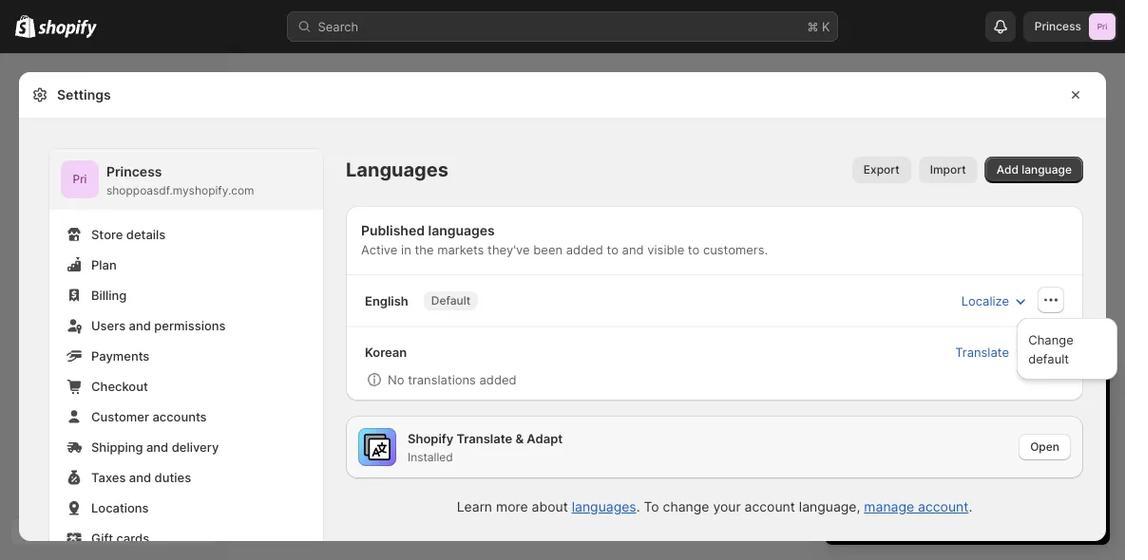 Task type: locate. For each thing, give the bounding box(es) containing it.
1
[[844, 380, 853, 403]]

1 vertical spatial princess image
[[61, 161, 99, 199]]

0 vertical spatial princess
[[1035, 19, 1081, 33]]

3
[[885, 433, 893, 448]]

&
[[515, 431, 524, 446]]

switch to a paid plan and get: first 3 months for $1/month to customize your online store and add bonus features
[[844, 414, 1086, 486]]

added right the translations
[[479, 372, 517, 387]]

export button
[[852, 157, 911, 183]]

add
[[956, 471, 978, 486]]

taxes and duties
[[91, 470, 191, 485]]

day
[[858, 380, 891, 403]]

1 horizontal spatial translate
[[955, 345, 1009, 360]]

and left visible at the top of the page
[[622, 242, 644, 257]]

customer accounts
[[91, 410, 207, 424]]

markets
[[437, 242, 484, 257]]

1 day left in your trial
[[844, 380, 1030, 403]]

shopify image
[[38, 19, 97, 38]]

1 horizontal spatial account
[[918, 499, 969, 516]]

korean
[[365, 345, 407, 360]]

more
[[496, 499, 528, 516]]

0 horizontal spatial plan
[[941, 414, 966, 429]]

languages link
[[572, 499, 636, 516]]

1 horizontal spatial added
[[566, 242, 603, 257]]

added right been
[[566, 242, 603, 257]]

add
[[997, 163, 1019, 177]]

translate button
[[944, 339, 1041, 366]]

published
[[361, 223, 425, 239]]

0 horizontal spatial princess
[[106, 164, 162, 180]]

1 vertical spatial added
[[479, 372, 517, 387]]

translate
[[955, 345, 1009, 360], [457, 431, 512, 446]]

dialog
[[1114, 72, 1125, 542]]

search
[[318, 19, 358, 34]]

your right open
[[1060, 452, 1086, 467]]

pick
[[929, 506, 952, 520]]

plan
[[941, 414, 966, 429], [982, 506, 1006, 520]]

accounts
[[152, 410, 207, 424]]

language
[[1022, 163, 1072, 177]]

been
[[533, 242, 563, 257]]

billing link
[[61, 282, 312, 309]]

0 horizontal spatial languages
[[428, 223, 495, 239]]

shipping and delivery
[[91, 440, 219, 455]]

0 vertical spatial translate
[[955, 345, 1009, 360]]

1 vertical spatial princess
[[106, 164, 162, 180]]

0 vertical spatial plan
[[941, 414, 966, 429]]

0 vertical spatial princess image
[[1089, 13, 1116, 40]]

1 horizontal spatial princess
[[1035, 19, 1081, 33]]

your left trial
[[952, 380, 991, 403]]

delivery
[[172, 440, 219, 455]]

0 horizontal spatial in
[[401, 242, 411, 257]]

and right users
[[129, 318, 151, 333]]

first
[[859, 433, 882, 448]]

to left visible at the top of the page
[[607, 242, 619, 257]]

your right pick
[[955, 506, 979, 520]]

⌘
[[807, 19, 819, 34]]

months
[[897, 433, 940, 448]]

permissions
[[154, 318, 226, 333]]

0 vertical spatial in
[[401, 242, 411, 257]]

your
[[952, 380, 991, 403], [1060, 452, 1086, 467], [713, 499, 741, 516], [955, 506, 979, 520]]

princess image
[[1089, 13, 1116, 40], [61, 161, 99, 199]]

0 vertical spatial languages
[[428, 223, 495, 239]]

gift
[[91, 531, 113, 546]]

customer accounts link
[[61, 404, 312, 430]]

1 vertical spatial translate
[[457, 431, 512, 446]]

princess for princess
[[1035, 19, 1081, 33]]

in
[[401, 242, 411, 257], [931, 380, 946, 403]]

plan down bonus
[[982, 506, 1006, 520]]

languages
[[428, 223, 495, 239], [572, 499, 636, 516]]

your inside switch to a paid plan and get: first 3 months for $1/month to customize your online store and add bonus features
[[1060, 452, 1086, 467]]

default
[[431, 294, 471, 308]]

to
[[607, 242, 619, 257], [688, 242, 700, 257], [887, 414, 899, 429], [981, 452, 993, 467]]

plan up for
[[941, 414, 966, 429]]

shopify translate & adapt installed
[[408, 431, 563, 465]]

1 vertical spatial plan
[[982, 506, 1006, 520]]

learn
[[457, 499, 492, 516]]

plan
[[91, 258, 117, 272]]

in inside published languages active in the markets they've been added to and visible to customers.
[[401, 242, 411, 257]]

princess inside princess shoppoasdf.myshopify.com
[[106, 164, 162, 180]]

they've
[[488, 242, 530, 257]]

and right taxes
[[129, 470, 151, 485]]

shopify image
[[15, 15, 35, 38]]

to right visible at the top of the page
[[688, 242, 700, 257]]

no translations added
[[388, 372, 517, 387]]

and up $1/month
[[969, 414, 991, 429]]

added
[[566, 242, 603, 257], [479, 372, 517, 387]]

translations
[[408, 372, 476, 387]]

a
[[902, 414, 909, 429]]

languages up markets
[[428, 223, 495, 239]]

0 horizontal spatial added
[[479, 372, 517, 387]]

0 horizontal spatial translate
[[457, 431, 512, 446]]

1 vertical spatial languages
[[572, 499, 636, 516]]

shipping
[[91, 440, 143, 455]]

0 horizontal spatial .
[[636, 499, 640, 516]]

billing
[[91, 288, 127, 303]]

customers.
[[703, 242, 768, 257]]

. down add
[[969, 499, 972, 516]]

import button
[[919, 157, 977, 183]]

0 horizontal spatial princess image
[[61, 161, 99, 199]]

your right change
[[713, 499, 741, 516]]

princess shoppoasdf.myshopify.com
[[106, 164, 254, 198]]

checkout link
[[61, 373, 312, 400]]

2 account from the left
[[918, 499, 969, 516]]

taxes
[[91, 470, 126, 485]]

in left the
[[401, 242, 411, 257]]

translate left &
[[457, 431, 512, 446]]

plan link
[[61, 252, 312, 278]]

in right left
[[931, 380, 946, 403]]

k
[[822, 19, 830, 34]]

pick your plan link
[[844, 500, 1091, 526]]

. left to
[[636, 499, 640, 516]]

1 account from the left
[[745, 499, 795, 516]]

0 vertical spatial added
[[566, 242, 603, 257]]

and left add
[[931, 471, 953, 486]]

paid
[[912, 414, 938, 429]]

and inside taxes and duties link
[[129, 470, 151, 485]]

and down customer accounts
[[146, 440, 168, 455]]

1 vertical spatial in
[[931, 380, 946, 403]]

in inside dropdown button
[[931, 380, 946, 403]]

1 horizontal spatial in
[[931, 380, 946, 403]]

$1/month
[[964, 433, 1019, 448]]

⌘ k
[[807, 19, 830, 34]]

translate up 1 day left in your trial dropdown button
[[955, 345, 1009, 360]]

translate inside dropdown button
[[955, 345, 1009, 360]]

languages left to
[[572, 499, 636, 516]]

princess for princess shoppoasdf.myshopify.com
[[106, 164, 162, 180]]

localize button
[[950, 288, 1041, 314]]

store details
[[91, 227, 166, 242]]

0 horizontal spatial account
[[745, 499, 795, 516]]

1 horizontal spatial .
[[969, 499, 972, 516]]

your inside settings dialog
[[713, 499, 741, 516]]

account
[[745, 499, 795, 516], [918, 499, 969, 516]]



Task type: describe. For each thing, give the bounding box(es) containing it.
to down $1/month
[[981, 452, 993, 467]]

added inside published languages active in the markets they've been added to and visible to customers.
[[566, 242, 603, 257]]

1 horizontal spatial languages
[[572, 499, 636, 516]]

manage
[[864, 499, 914, 516]]

add language button
[[985, 157, 1083, 183]]

1 horizontal spatial plan
[[982, 506, 1006, 520]]

your inside 1 day left in your trial dropdown button
[[952, 380, 991, 403]]

plan inside switch to a paid plan and get: first 3 months for $1/month to customize your online store and add bonus features
[[941, 414, 966, 429]]

to left a
[[887, 414, 899, 429]]

change
[[1028, 333, 1074, 347]]

payments link
[[61, 343, 312, 370]]

details
[[126, 227, 166, 242]]

and inside shipping and delivery link
[[146, 440, 168, 455]]

shoppoasdf.myshopify.com
[[106, 184, 254, 198]]

store details link
[[61, 221, 312, 248]]

installed
[[408, 451, 453, 465]]

export
[[864, 163, 900, 177]]

change default button
[[1023, 324, 1112, 374]]

visible
[[647, 242, 684, 257]]

learn more about languages . to change your account language, manage account .
[[457, 499, 972, 516]]

published languages active in the markets they've been added to and visible to customers.
[[361, 223, 768, 257]]

gift cards
[[91, 531, 149, 546]]

translate inside shopify translate & adapt installed
[[457, 431, 512, 446]]

default
[[1028, 352, 1069, 366]]

settings
[[57, 87, 111, 103]]

1 . from the left
[[636, 499, 640, 516]]

1 day left in your trial button
[[825, 363, 1110, 403]]

taxes and duties link
[[61, 465, 312, 491]]

duties
[[154, 470, 191, 485]]

no
[[388, 372, 404, 387]]

left
[[896, 380, 925, 403]]

customize
[[997, 452, 1056, 467]]

and inside published languages active in the markets they've been added to and visible to customers.
[[622, 242, 644, 257]]

users and permissions link
[[61, 313, 312, 339]]

online
[[859, 471, 894, 486]]

settings dialog
[[19, 72, 1106, 561]]

cards
[[116, 531, 149, 546]]

in for your
[[931, 380, 946, 403]]

about
[[532, 499, 568, 516]]

switch
[[844, 414, 883, 429]]

2 . from the left
[[969, 499, 972, 516]]

princess image inside shop settings menu element
[[61, 161, 99, 199]]

payments
[[91, 349, 149, 363]]

trial
[[997, 380, 1030, 403]]

pri button
[[61, 161, 99, 199]]

the
[[415, 242, 434, 257]]

add language
[[997, 163, 1072, 177]]

gift cards link
[[61, 525, 312, 552]]

change default
[[1028, 333, 1074, 366]]

your inside pick your plan link
[[955, 506, 979, 520]]

store
[[91, 227, 123, 242]]

adapt
[[527, 431, 563, 446]]

for
[[944, 433, 960, 448]]

english
[[365, 293, 408, 308]]

1 horizontal spatial princess image
[[1089, 13, 1116, 40]]

shopify
[[408, 431, 453, 446]]

languages
[[346, 158, 448, 181]]

locations link
[[61, 495, 312, 522]]

shipping and delivery link
[[61, 434, 312, 461]]

bonus
[[982, 471, 1018, 486]]

customer
[[91, 410, 149, 424]]

open
[[1030, 440, 1060, 454]]

to
[[644, 499, 659, 516]]

manage account link
[[864, 499, 969, 516]]

users
[[91, 318, 126, 333]]

pick your plan
[[929, 506, 1006, 520]]

features
[[1021, 471, 1069, 486]]

get:
[[994, 414, 1017, 429]]

active
[[361, 242, 398, 257]]

1 day left in your trial element
[[825, 412, 1110, 545]]

languages inside published languages active in the markets they've been added to and visible to customers.
[[428, 223, 495, 239]]

change
[[663, 499, 709, 516]]

localize
[[961, 293, 1009, 308]]

users and permissions
[[91, 318, 226, 333]]

shop settings menu element
[[49, 149, 323, 561]]

store
[[897, 471, 927, 486]]

open link
[[1019, 434, 1071, 461]]

checkout
[[91, 379, 148, 394]]

import
[[930, 163, 966, 177]]

and inside the "users and permissions" link
[[129, 318, 151, 333]]

in for the
[[401, 242, 411, 257]]



Task type: vqa. For each thing, say whether or not it's contained in the screenshot.
trial
yes



